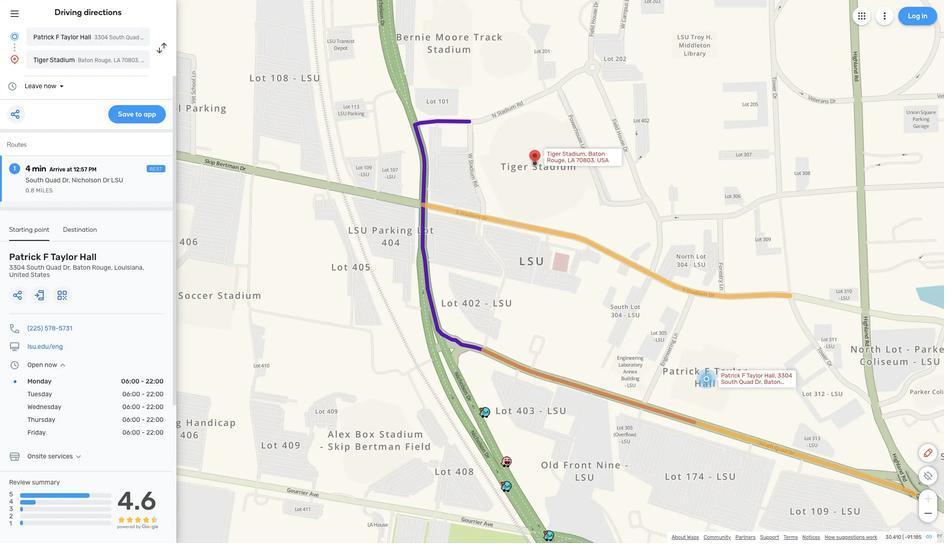 Task type: describe. For each thing, give the bounding box(es) containing it.
06:00 for thursday
[[123, 416, 140, 424]]

(225) 578-5731 link
[[27, 325, 72, 332]]

- for wednesday
[[142, 403, 145, 411]]

partners
[[736, 535, 756, 541]]

review summary
[[9, 479, 60, 487]]

hall for patrick f taylor hall 3304 south quad dr, baton rouge, louisiana, united states
[[80, 252, 97, 263]]

0.8
[[26, 188, 35, 194]]

30.410 | -91.185
[[886, 535, 922, 541]]

22:00 for thursday
[[146, 416, 164, 424]]

5
[[9, 491, 13, 499]]

about waze community partners support terms notices how suggestions work
[[672, 535, 878, 541]]

united
[[9, 271, 29, 279]]

baton inside patrick f taylor hall 3304 south quad dr, baton rouge, louisiana, united states
[[73, 264, 91, 272]]

4 min arrive at 12:57 pm
[[26, 164, 97, 174]]

baton for stadium,
[[589, 150, 605, 157]]

06:00 - 22:00 for tuesday
[[123, 391, 164, 398]]

patrick f taylor hall
[[33, 33, 91, 41]]

nicholson
[[72, 177, 101, 184]]

0 vertical spatial 4
[[26, 164, 30, 174]]

- for friday
[[142, 429, 145, 437]]

onsite services
[[27, 453, 73, 461]]

baton for stadium
[[78, 57, 93, 64]]

(225) 578-5731
[[27, 325, 72, 332]]

wednesday
[[27, 403, 61, 411]]

best
[[150, 166, 163, 172]]

destination
[[63, 226, 97, 234]]

22:00 for friday
[[146, 429, 164, 437]]

south inside patrick f taylor hall 3304 south quad dr, baton rouge, louisiana, united states
[[26, 264, 44, 272]]

22:00 for monday
[[146, 378, 164, 386]]

rouge, for stadium,
[[547, 157, 567, 164]]

patrick for patrick f taylor hall
[[33, 33, 54, 41]]

30.410
[[886, 535, 902, 541]]

lsu.edu/eng link
[[27, 343, 63, 351]]

onsite
[[27, 453, 47, 461]]

quad inside south quad dr, nicholson dr lsu 0.8 miles
[[45, 177, 61, 184]]

starting point button
[[9, 226, 49, 241]]

clock image
[[7, 81, 18, 92]]

about
[[672, 535, 687, 541]]

south inside south quad dr, nicholson dr lsu 0.8 miles
[[26, 177, 44, 184]]

3304
[[9, 264, 25, 272]]

directions
[[84, 7, 122, 17]]

leave now
[[25, 82, 56, 90]]

starting point
[[9, 226, 49, 234]]

1 inside the 5 4 3 2 1
[[9, 520, 12, 528]]

computer image
[[9, 342, 20, 353]]

community link
[[704, 535, 732, 541]]

zoom in image
[[923, 493, 935, 504]]

work
[[867, 535, 878, 541]]

dr
[[103, 177, 110, 184]]

zoom out image
[[923, 508, 935, 519]]

rouge, inside patrick f taylor hall 3304 south quad dr, baton rouge, louisiana, united states
[[92, 264, 113, 272]]

f for patrick f taylor hall 3304 south quad dr, baton rouge, louisiana, united states
[[43, 252, 49, 263]]

stadium
[[50, 56, 75, 64]]

rouge, for stadium
[[95, 57, 112, 64]]

patrick f taylor hall button
[[27, 27, 150, 46]]

how suggestions work link
[[825, 535, 878, 541]]

1 vertical spatial 4
[[9, 498, 13, 506]]

arrive
[[49, 166, 66, 173]]

services
[[48, 453, 73, 461]]

open now
[[27, 361, 57, 369]]

support link
[[761, 535, 780, 541]]

4.6
[[117, 486, 156, 516]]

point
[[34, 226, 49, 234]]

taylor for patrick f taylor hall 3304 south quad dr, baton rouge, louisiana, united states
[[51, 252, 78, 263]]

5 4 3 2 1
[[9, 491, 13, 528]]

tiger for stadium
[[33, 56, 48, 64]]

patrick for patrick f taylor hall 3304 south quad dr, baton rouge, louisiana, united states
[[9, 252, 41, 263]]

community
[[704, 535, 732, 541]]

call image
[[9, 323, 20, 334]]

notices
[[803, 535, 821, 541]]



Task type: locate. For each thing, give the bounding box(es) containing it.
f inside patrick f taylor hall 3304 south quad dr, baton rouge, louisiana, united states
[[43, 252, 49, 263]]

06:00 - 22:00 for monday
[[121, 378, 164, 386]]

3
[[9, 505, 13, 513]]

notices link
[[803, 535, 821, 541]]

starting
[[9, 226, 33, 234]]

0 horizontal spatial tiger
[[33, 56, 48, 64]]

1 hall from the top
[[80, 33, 91, 41]]

rouge, inside tiger stadium baton rouge, la 70803, usa
[[95, 57, 112, 64]]

about waze link
[[672, 535, 700, 541]]

south right "3304"
[[26, 264, 44, 272]]

at
[[67, 166, 72, 173]]

hall down destination button
[[80, 252, 97, 263]]

tiger stadium, baton rouge, la 70803, usa
[[547, 150, 609, 164]]

1 vertical spatial south
[[26, 264, 44, 272]]

2 vertical spatial rouge,
[[92, 264, 113, 272]]

monday
[[27, 378, 52, 386]]

usa inside tiger stadium, baton rouge, la 70803, usa
[[598, 157, 609, 164]]

0 vertical spatial south
[[26, 177, 44, 184]]

0 vertical spatial dr,
[[62, 177, 70, 184]]

f inside "button"
[[56, 33, 59, 41]]

1 horizontal spatial f
[[56, 33, 59, 41]]

22:00 for wednesday
[[146, 403, 164, 411]]

06:00 for friday
[[123, 429, 140, 437]]

1 vertical spatial quad
[[46, 264, 61, 272]]

baton inside tiger stadium, baton rouge, la 70803, usa
[[589, 150, 605, 157]]

tiger inside tiger stadium, baton rouge, la 70803, usa
[[547, 150, 561, 157]]

taylor
[[61, 33, 78, 41], [51, 252, 78, 263]]

2
[[9, 513, 13, 521]]

tuesday
[[27, 391, 52, 398]]

06:00 - 22:00
[[121, 378, 164, 386], [123, 391, 164, 398], [123, 403, 164, 411], [123, 416, 164, 424], [123, 429, 164, 437]]

1 horizontal spatial usa
[[598, 157, 609, 164]]

-
[[141, 378, 144, 386], [142, 391, 145, 398], [142, 403, 145, 411], [142, 416, 145, 424], [142, 429, 145, 437], [906, 535, 908, 541]]

review
[[9, 479, 30, 487]]

tiger stadium baton rouge, la 70803, usa
[[33, 56, 152, 64]]

routes
[[7, 141, 27, 149]]

partners link
[[736, 535, 756, 541]]

1 vertical spatial baton
[[589, 150, 605, 157]]

0 vertical spatial la
[[114, 57, 120, 64]]

4 up 2
[[9, 498, 13, 506]]

hall
[[80, 33, 91, 41], [80, 252, 97, 263]]

tiger
[[33, 56, 48, 64], [547, 150, 561, 157]]

1 vertical spatial la
[[568, 157, 575, 164]]

terms
[[784, 535, 799, 541]]

12:57
[[73, 166, 87, 173]]

2 hall from the top
[[80, 252, 97, 263]]

- for monday
[[141, 378, 144, 386]]

usa for stadium
[[141, 57, 152, 64]]

f up stadium
[[56, 33, 59, 41]]

now right open
[[45, 361, 57, 369]]

dr, down at
[[62, 177, 70, 184]]

22:00 for tuesday
[[146, 391, 164, 398]]

open
[[27, 361, 43, 369]]

location image
[[9, 54, 20, 65]]

1 horizontal spatial 70803,
[[577, 157, 596, 164]]

06:00 for monday
[[121, 378, 140, 386]]

1 vertical spatial patrick
[[9, 252, 41, 263]]

lsu.edu/eng
[[27, 343, 63, 351]]

1 vertical spatial 1
[[9, 520, 12, 528]]

0 vertical spatial baton
[[78, 57, 93, 64]]

06:00 - 22:00 for wednesday
[[123, 403, 164, 411]]

terms link
[[784, 535, 799, 541]]

1 vertical spatial f
[[43, 252, 49, 263]]

hall up tiger stadium baton rouge, la 70803, usa
[[80, 33, 91, 41]]

70803, inside tiger stadium baton rouge, la 70803, usa
[[122, 57, 140, 64]]

06:00 - 22:00 for friday
[[123, 429, 164, 437]]

destination button
[[63, 226, 97, 240]]

quad right united
[[46, 264, 61, 272]]

1
[[14, 165, 16, 172], [9, 520, 12, 528]]

70803, for stadium
[[122, 57, 140, 64]]

0 vertical spatial hall
[[80, 33, 91, 41]]

lsu
[[111, 177, 123, 184]]

2 vertical spatial baton
[[73, 264, 91, 272]]

tiger left stadium,
[[547, 150, 561, 157]]

now
[[44, 82, 56, 90], [45, 361, 57, 369]]

store image
[[9, 451, 20, 462]]

4 left the min
[[26, 164, 30, 174]]

1 vertical spatial hall
[[80, 252, 97, 263]]

baton inside tiger stadium baton rouge, la 70803, usa
[[78, 57, 93, 64]]

1 vertical spatial now
[[45, 361, 57, 369]]

usa inside tiger stadium baton rouge, la 70803, usa
[[141, 57, 152, 64]]

f for patrick f taylor hall
[[56, 33, 59, 41]]

06:00 for wednesday
[[123, 403, 140, 411]]

0 vertical spatial 1
[[14, 165, 16, 172]]

patrick
[[33, 33, 54, 41], [9, 252, 41, 263]]

0 horizontal spatial usa
[[141, 57, 152, 64]]

578-
[[45, 325, 59, 332]]

usa
[[141, 57, 152, 64], [598, 157, 609, 164]]

baton down destination button
[[73, 264, 91, 272]]

usa for stadium,
[[598, 157, 609, 164]]

dr, inside patrick f taylor hall 3304 south quad dr, baton rouge, louisiana, united states
[[63, 264, 71, 272]]

chevron up image
[[57, 362, 68, 369]]

1 vertical spatial taylor
[[51, 252, 78, 263]]

0 vertical spatial f
[[56, 33, 59, 41]]

la inside tiger stadium baton rouge, la 70803, usa
[[114, 57, 120, 64]]

rouge,
[[95, 57, 112, 64], [547, 157, 567, 164], [92, 264, 113, 272]]

la inside tiger stadium, baton rouge, la 70803, usa
[[568, 157, 575, 164]]

4
[[26, 164, 30, 174], [9, 498, 13, 506]]

70803, for stadium,
[[577, 157, 596, 164]]

1 down routes
[[14, 165, 16, 172]]

taylor up stadium
[[61, 33, 78, 41]]

patrick inside "button"
[[33, 33, 54, 41]]

tiger left stadium
[[33, 56, 48, 64]]

- for thursday
[[142, 416, 145, 424]]

1 vertical spatial 70803,
[[577, 157, 596, 164]]

22:00
[[146, 378, 164, 386], [146, 391, 164, 398], [146, 403, 164, 411], [146, 416, 164, 424], [146, 429, 164, 437]]

now for open now
[[45, 361, 57, 369]]

70803,
[[122, 57, 140, 64], [577, 157, 596, 164]]

states
[[31, 271, 50, 279]]

1 vertical spatial usa
[[598, 157, 609, 164]]

0 vertical spatial rouge,
[[95, 57, 112, 64]]

patrick f taylor hall 3304 south quad dr, baton rouge, louisiana, united states
[[9, 252, 144, 279]]

dr,
[[62, 177, 70, 184], [63, 264, 71, 272]]

0 vertical spatial taylor
[[61, 33, 78, 41]]

suggestions
[[837, 535, 866, 541]]

70803, inside tiger stadium, baton rouge, la 70803, usa
[[577, 157, 596, 164]]

miles
[[36, 188, 53, 194]]

1 vertical spatial dr,
[[63, 264, 71, 272]]

leave
[[25, 82, 42, 90]]

taylor for patrick f taylor hall
[[61, 33, 78, 41]]

0 vertical spatial 70803,
[[122, 57, 140, 64]]

dr, inside south quad dr, nicholson dr lsu 0.8 miles
[[62, 177, 70, 184]]

0 horizontal spatial la
[[114, 57, 120, 64]]

la for stadium
[[114, 57, 120, 64]]

la for stadium,
[[568, 157, 575, 164]]

f
[[56, 33, 59, 41], [43, 252, 49, 263]]

hall inside the 'patrick f taylor hall' "button"
[[80, 33, 91, 41]]

thursday
[[27, 416, 55, 424]]

link image
[[926, 533, 933, 541]]

1 down the 3
[[9, 520, 12, 528]]

rouge, inside tiger stadium, baton rouge, la 70803, usa
[[547, 157, 567, 164]]

dr, right states
[[63, 264, 71, 272]]

0 vertical spatial usa
[[141, 57, 152, 64]]

5731
[[59, 325, 72, 332]]

onsite services button
[[27, 453, 84, 461]]

tiger for stadium,
[[547, 150, 561, 157]]

south up 0.8
[[26, 177, 44, 184]]

patrick inside patrick f taylor hall 3304 south quad dr, baton rouge, louisiana, united states
[[9, 252, 41, 263]]

06:00 for tuesday
[[123, 391, 140, 398]]

summary
[[32, 479, 60, 487]]

1 vertical spatial tiger
[[547, 150, 561, 157]]

pencil image
[[923, 448, 934, 459]]

chevron down image
[[73, 453, 84, 461]]

0 horizontal spatial f
[[43, 252, 49, 263]]

hall for patrick f taylor hall
[[80, 33, 91, 41]]

driving directions
[[55, 7, 122, 17]]

support
[[761, 535, 780, 541]]

taylor inside "button"
[[61, 33, 78, 41]]

1 horizontal spatial 4
[[26, 164, 30, 174]]

min
[[32, 164, 46, 174]]

clock image
[[9, 360, 20, 371]]

patrick up "3304"
[[9, 252, 41, 263]]

south
[[26, 177, 44, 184], [26, 264, 44, 272]]

quad down arrive
[[45, 177, 61, 184]]

0 vertical spatial quad
[[45, 177, 61, 184]]

hall inside patrick f taylor hall 3304 south quad dr, baton rouge, louisiana, united states
[[80, 252, 97, 263]]

1 horizontal spatial 1
[[14, 165, 16, 172]]

91.185
[[908, 535, 922, 541]]

louisiana,
[[114, 264, 144, 272]]

open now button
[[27, 361, 68, 369]]

south quad dr, nicholson dr lsu 0.8 miles
[[26, 177, 123, 194]]

patrick right current location icon
[[33, 33, 54, 41]]

0 vertical spatial now
[[44, 82, 56, 90]]

- for tuesday
[[142, 391, 145, 398]]

la
[[114, 57, 120, 64], [568, 157, 575, 164]]

baton right stadium,
[[589, 150, 605, 157]]

f up states
[[43, 252, 49, 263]]

stadium,
[[563, 150, 587, 157]]

taylor down destination button
[[51, 252, 78, 263]]

|
[[903, 535, 904, 541]]

baton
[[78, 57, 93, 64], [589, 150, 605, 157], [73, 264, 91, 272]]

1 horizontal spatial la
[[568, 157, 575, 164]]

driving
[[55, 7, 82, 17]]

taylor inside patrick f taylor hall 3304 south quad dr, baton rouge, louisiana, united states
[[51, 252, 78, 263]]

(225)
[[27, 325, 43, 332]]

0 horizontal spatial 1
[[9, 520, 12, 528]]

current location image
[[9, 31, 20, 42]]

1 vertical spatial rouge,
[[547, 157, 567, 164]]

06:00
[[121, 378, 140, 386], [123, 391, 140, 398], [123, 403, 140, 411], [123, 416, 140, 424], [123, 429, 140, 437]]

now right leave
[[44, 82, 56, 90]]

06:00 - 22:00 for thursday
[[123, 416, 164, 424]]

0 vertical spatial patrick
[[33, 33, 54, 41]]

friday
[[27, 429, 46, 437]]

quad inside patrick f taylor hall 3304 south quad dr, baton rouge, louisiana, united states
[[46, 264, 61, 272]]

0 horizontal spatial 4
[[9, 498, 13, 506]]

0 horizontal spatial 70803,
[[122, 57, 140, 64]]

waze
[[688, 535, 700, 541]]

1 horizontal spatial tiger
[[547, 150, 561, 157]]

pm
[[89, 166, 97, 173]]

how
[[825, 535, 836, 541]]

baton right stadium
[[78, 57, 93, 64]]

0 vertical spatial tiger
[[33, 56, 48, 64]]

now for leave now
[[44, 82, 56, 90]]



Task type: vqa. For each thing, say whether or not it's contained in the screenshot.
"1" in 5 4 3 2 1
yes



